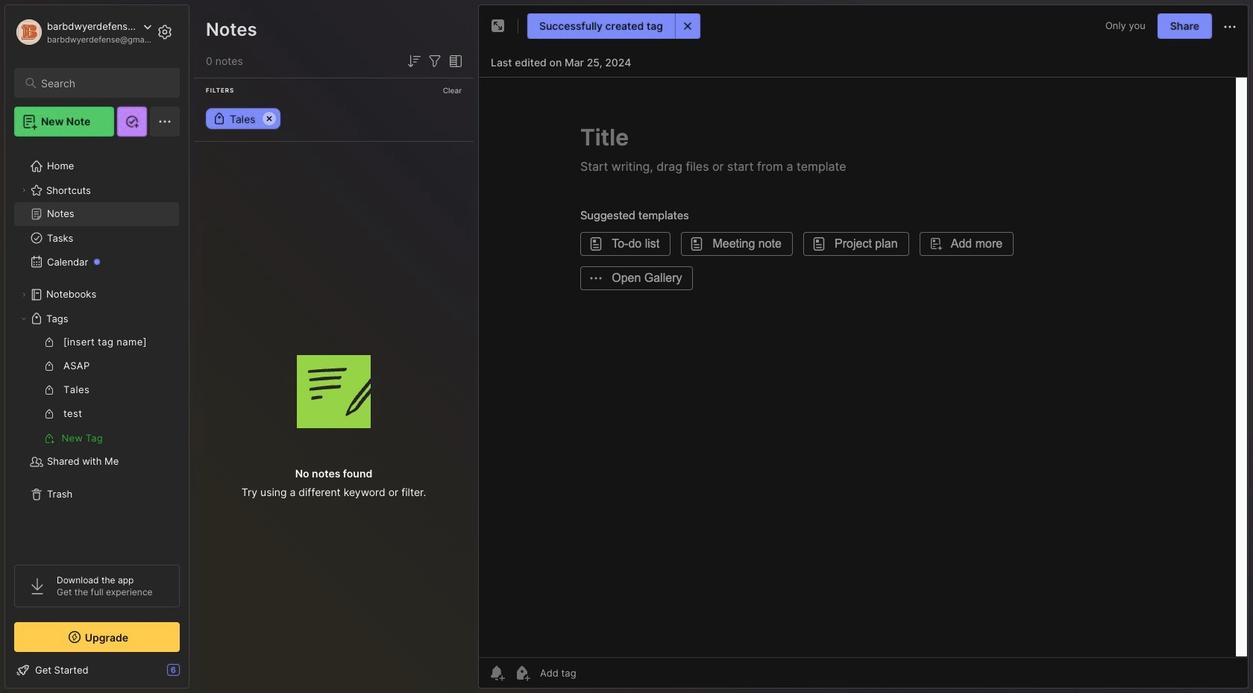 Task type: vqa. For each thing, say whether or not it's contained in the screenshot.
Add Filters FIELD
yes



Task type: describe. For each thing, give the bounding box(es) containing it.
expand tags image
[[19, 314, 28, 323]]

note window element
[[478, 4, 1249, 693]]

add filters image
[[426, 52, 444, 70]]

expand note image
[[490, 17, 507, 35]]

none search field inside main 'element'
[[41, 74, 166, 92]]

click to collapse image
[[188, 666, 200, 684]]

add tag image
[[513, 664, 531, 682]]

tree inside main 'element'
[[5, 146, 189, 552]]

expand notebooks image
[[19, 290, 28, 299]]

more actions image
[[1222, 18, 1240, 36]]



Task type: locate. For each thing, give the bounding box(es) containing it.
Help and Learning task checklist field
[[5, 658, 189, 682]]

View options field
[[444, 52, 465, 70]]

Add filters field
[[426, 52, 444, 70]]

More actions field
[[1222, 17, 1240, 36]]

alert
[[528, 13, 701, 39]]

None search field
[[41, 74, 166, 92]]

Account field
[[14, 17, 152, 47]]

Search text field
[[41, 76, 166, 90]]

Note Editor text field
[[479, 77, 1249, 658]]

group
[[14, 331, 179, 450]]

tree
[[5, 146, 189, 552]]

main element
[[0, 0, 194, 693]]

Sort options field
[[405, 52, 423, 70]]

group inside tree
[[14, 331, 179, 450]]

add a reminder image
[[488, 664, 506, 682]]

settings image
[[156, 23, 174, 41]]

Add tag field
[[539, 666, 652, 680]]



